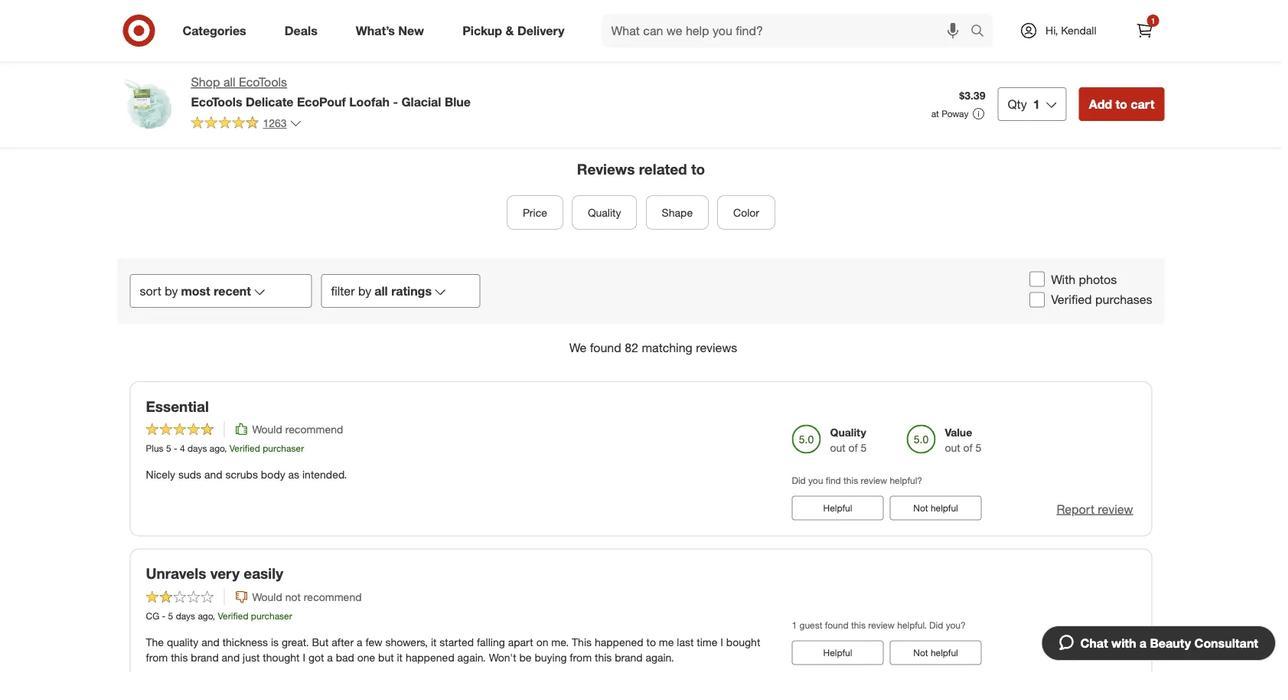 Task type: locate. For each thing, give the bounding box(es) containing it.
did left you?
[[930, 619, 944, 631]]

days right cg
[[176, 610, 195, 621]]

1 helpful from the top
[[931, 502, 958, 514]]

, down unravels very easily at the bottom left of page
[[213, 610, 215, 621]]

of inside value out of 5
[[964, 441, 973, 454]]

1 horizontal spatial did
[[930, 619, 944, 631]]

2 out from the left
[[945, 441, 961, 454]]

found
[[590, 340, 622, 355], [825, 619, 849, 631]]

helpful down 1 guest found this review helpful. did you?
[[824, 647, 853, 659]]

to right add
[[1116, 96, 1128, 111]]

glacial
[[402, 94, 441, 109]]

helpful.
[[898, 619, 927, 631]]

,
[[224, 442, 227, 454], [213, 610, 215, 621]]

quality out of 5
[[830, 425, 867, 454]]

found left 82
[[590, 340, 622, 355]]

2 horizontal spatial 1
[[1151, 16, 1156, 25]]

qty
[[1008, 96, 1027, 111]]

0 horizontal spatial 1
[[792, 619, 797, 631]]

1 horizontal spatial it
[[431, 635, 437, 649]]

with photos
[[1051, 272, 1117, 287]]

by
[[165, 283, 178, 298], [358, 283, 372, 298]]

helpful down value out of 5
[[931, 502, 958, 514]]

2 vertical spatial 1
[[792, 619, 797, 631]]

0 vertical spatial helpful button
[[792, 496, 884, 520]]

1 brand from the left
[[191, 651, 219, 664]]

0 horizontal spatial -
[[162, 610, 166, 621]]

ago down unravels very easily at the bottom left of page
[[198, 610, 213, 621]]

1 horizontal spatial all
[[375, 283, 388, 298]]

2 would from the top
[[252, 590, 282, 603]]

0 horizontal spatial brand
[[191, 651, 219, 664]]

not helpful
[[914, 502, 958, 514], [914, 647, 958, 659]]

1 link
[[1128, 14, 1162, 47]]

purchaser down 'would recommend'
[[263, 442, 304, 454]]

did you find this review helpful?
[[792, 474, 923, 486]]

great.
[[282, 635, 309, 649]]

price
[[523, 205, 547, 219]]

to right related
[[691, 160, 705, 178]]

from down this
[[570, 651, 592, 664]]

1 horizontal spatial found
[[825, 619, 849, 631]]

cg - 5 days ago , verified purchaser
[[146, 610, 292, 621]]

out inside quality out of 5
[[830, 441, 846, 454]]

Verified purchases checkbox
[[1030, 292, 1045, 307]]

recommend
[[285, 422, 343, 436], [304, 590, 362, 603]]

0 vertical spatial and
[[204, 468, 222, 481]]

1 report review button from the top
[[1057, 501, 1134, 518]]

not helpful for out of 5
[[914, 502, 958, 514]]

1 horizontal spatial of
[[964, 441, 973, 454]]

1 right kendall
[[1151, 16, 1156, 25]]

2 report review button from the top
[[1057, 645, 1134, 663]]

1 helpful from the top
[[824, 502, 853, 514]]

not helpful button for out of 5
[[890, 496, 982, 520]]

all
[[223, 75, 235, 90], [375, 283, 388, 298]]

few
[[366, 635, 383, 649]]

2 horizontal spatial -
[[393, 94, 398, 109]]

helpful for out of 5
[[931, 502, 958, 514]]

helpful button for would not recommend
[[792, 641, 884, 665]]

a left the few
[[357, 635, 363, 649]]

0 vertical spatial report
[[1057, 502, 1095, 517]]

0 vertical spatial it
[[431, 635, 437, 649]]

1 horizontal spatial brand
[[615, 651, 643, 664]]

1 vertical spatial i
[[303, 651, 306, 664]]

1 vertical spatial ago
[[198, 610, 213, 621]]

verified down with
[[1051, 292, 1092, 307]]

report review button
[[1057, 501, 1134, 518], [1057, 645, 1134, 663]]

reviews
[[696, 340, 738, 355]]

plus
[[146, 442, 164, 454]]

quality right the
[[167, 635, 199, 649]]

1 horizontal spatial 1
[[1034, 96, 1040, 111]]

out inside value out of 5
[[945, 441, 961, 454]]

all right shop
[[223, 75, 235, 90]]

verified up thickness
[[218, 610, 248, 621]]

5 inside value out of 5
[[976, 441, 982, 454]]

1 horizontal spatial i
[[721, 635, 724, 649]]

by right filter
[[358, 283, 372, 298]]

days right 4
[[188, 442, 207, 454]]

0 vertical spatial helpful
[[824, 502, 853, 514]]

out
[[830, 441, 846, 454], [945, 441, 961, 454]]

1 for 1 guest found this review helpful. did you?
[[792, 619, 797, 631]]

happened right this
[[595, 635, 644, 649]]

and for unravels very easily
[[201, 635, 220, 649]]

shop all ecotools ecotools delicate ecopouf loofah - glacial blue
[[191, 75, 471, 109]]

1 vertical spatial report
[[1057, 646, 1095, 661]]

recommend right not
[[304, 590, 362, 603]]

1 report review from the top
[[1057, 502, 1134, 517]]

2 horizontal spatial a
[[1140, 636, 1147, 650]]

1 horizontal spatial quality
[[830, 425, 867, 439]]

0 vertical spatial report review
[[1057, 502, 1134, 517]]

5
[[861, 441, 867, 454], [976, 441, 982, 454], [166, 442, 171, 454], [168, 610, 173, 621]]

it left started at the left bottom of the page
[[431, 635, 437, 649]]

categories link
[[170, 14, 265, 47]]

and
[[204, 468, 222, 481], [201, 635, 220, 649], [222, 651, 240, 664]]

of down value on the right bottom of page
[[964, 441, 973, 454]]

1 vertical spatial days
[[176, 610, 195, 621]]

not down helpful?
[[914, 502, 928, 514]]

this right buying
[[595, 651, 612, 664]]

guest review image 6 of 12, zoom in image
[[803, 0, 899, 65]]

- right cg
[[162, 610, 166, 621]]

out up find
[[830, 441, 846, 454]]

guest review image 5 of 12, zoom in image
[[695, 0, 791, 65]]

essential
[[146, 397, 209, 415]]

and down the cg - 5 days ago , verified purchaser
[[201, 635, 220, 649]]

hi, kendall
[[1046, 24, 1097, 37]]

did left 'you'
[[792, 474, 806, 486]]

1 out from the left
[[830, 441, 846, 454]]

1 not helpful button from the top
[[890, 496, 982, 520]]

guest review image 4 of 12, zoom in image
[[587, 0, 683, 65]]

0 vertical spatial helpful
[[931, 502, 958, 514]]

from down the
[[146, 651, 168, 664]]

- left 4
[[174, 442, 177, 454]]

1 report from the top
[[1057, 502, 1095, 517]]

report for would not recommend
[[1057, 646, 1095, 661]]

2 not helpful button from the top
[[890, 641, 982, 665]]

0 vertical spatial ago
[[210, 442, 224, 454]]

2 helpful button from the top
[[792, 641, 884, 665]]

2 not from the top
[[914, 647, 928, 659]]

With photos checkbox
[[1030, 272, 1045, 287]]

intended.
[[302, 468, 347, 481]]

1 vertical spatial it
[[397, 651, 403, 664]]

i left got
[[303, 651, 306, 664]]

0 horizontal spatial out
[[830, 441, 846, 454]]

0 horizontal spatial happened
[[406, 651, 455, 664]]

ecotools up delicate
[[239, 75, 287, 90]]

quality inside quality out of 5
[[830, 425, 867, 439]]

pickup
[[463, 23, 502, 38]]

1 for 1
[[1151, 16, 1156, 25]]

not helpful down you?
[[914, 647, 958, 659]]

again. down me
[[646, 651, 674, 664]]

i right the time
[[721, 635, 724, 649]]

review
[[925, 18, 956, 32], [861, 474, 888, 486], [1098, 502, 1134, 517], [869, 619, 895, 631], [1098, 646, 1134, 661]]

0 horizontal spatial from
[[146, 651, 168, 664]]

1 vertical spatial would
[[252, 590, 282, 603]]

it right but
[[397, 651, 403, 664]]

report review for out of 5
[[1057, 502, 1134, 517]]

1 horizontal spatial to
[[691, 160, 705, 178]]

1 vertical spatial quality
[[167, 635, 199, 649]]

1 vertical spatial not helpful button
[[890, 641, 982, 665]]

again.
[[458, 651, 486, 664], [646, 651, 674, 664]]

2 from from the left
[[570, 651, 592, 664]]

sort by most recent
[[140, 283, 251, 298]]

guest review image 1 of 12, zoom in image
[[263, 0, 359, 65]]

this right find
[[844, 474, 859, 486]]

0 horizontal spatial quality
[[167, 635, 199, 649]]

report review
[[1057, 502, 1134, 517], [1057, 646, 1134, 661]]

1 vertical spatial did
[[930, 619, 944, 631]]

scrubs
[[225, 468, 258, 481]]

1 vertical spatial happened
[[406, 651, 455, 664]]

1 horizontal spatial -
[[174, 442, 177, 454]]

helpful down you?
[[931, 647, 958, 659]]

What can we help you find? suggestions appear below search field
[[602, 14, 975, 47]]

1 horizontal spatial again.
[[646, 651, 674, 664]]

0 vertical spatial found
[[590, 340, 622, 355]]

1 not helpful from the top
[[914, 502, 958, 514]]

- left glacial
[[393, 94, 398, 109]]

not helpful down helpful?
[[914, 502, 958, 514]]

helpful button down guest
[[792, 641, 884, 665]]

1 horizontal spatial out
[[945, 441, 961, 454]]

quality up did you find this review helpful?
[[830, 425, 867, 439]]

1 of from the left
[[849, 441, 858, 454]]

shape
[[662, 205, 693, 219]]

1 vertical spatial helpful
[[931, 647, 958, 659]]

1 by from the left
[[165, 283, 178, 298]]

1 vertical spatial recommend
[[304, 590, 362, 603]]

would up body
[[252, 422, 282, 436]]

helpful for would not recommend
[[931, 647, 958, 659]]

a right got
[[327, 651, 333, 664]]

0 vertical spatial happened
[[595, 635, 644, 649]]

search
[[964, 25, 1001, 39]]

brand
[[191, 651, 219, 664], [615, 651, 643, 664]]

2 report from the top
[[1057, 646, 1095, 661]]

0 horizontal spatial to
[[647, 635, 656, 649]]

0 vertical spatial recommend
[[285, 422, 343, 436]]

0 vertical spatial ecotools
[[239, 75, 287, 90]]

0 vertical spatial report review button
[[1057, 501, 1134, 518]]

0 vertical spatial did
[[792, 474, 806, 486]]

0 vertical spatial would
[[252, 422, 282, 436]]

1 vertical spatial helpful button
[[792, 641, 884, 665]]

see
[[936, 3, 955, 16]]

thickness
[[223, 635, 268, 649]]

1 vertical spatial and
[[201, 635, 220, 649]]

, up scrubs
[[224, 442, 227, 454]]

again. down started at the left bottom of the page
[[458, 651, 486, 664]]

1 helpful button from the top
[[792, 496, 884, 520]]

not helpful button down helpful?
[[890, 496, 982, 520]]

1
[[1151, 16, 1156, 25], [1034, 96, 1040, 111], [792, 619, 797, 631]]

not down helpful. at the right bottom of the page
[[914, 647, 928, 659]]

2 horizontal spatial to
[[1116, 96, 1128, 111]]

a inside button
[[1140, 636, 1147, 650]]

all left 'ratings'
[[375, 283, 388, 298]]

we found 82 matching reviews
[[569, 340, 738, 355]]

0 vertical spatial quality
[[830, 425, 867, 439]]

1 right qty at the right top of page
[[1034, 96, 1040, 111]]

purchases
[[1096, 292, 1153, 307]]

0 horizontal spatial did
[[792, 474, 806, 486]]

1 vertical spatial 1
[[1034, 96, 1040, 111]]

of inside quality out of 5
[[849, 441, 858, 454]]

1 vertical spatial helpful
[[824, 647, 853, 659]]

by for filter by
[[358, 283, 372, 298]]

0 vertical spatial all
[[223, 75, 235, 90]]

1 horizontal spatial by
[[358, 283, 372, 298]]

1 vertical spatial not helpful
[[914, 647, 958, 659]]

to left me
[[647, 635, 656, 649]]

0 horizontal spatial ,
[[213, 610, 215, 621]]

reviews related to
[[577, 160, 705, 178]]

2 vertical spatial to
[[647, 635, 656, 649]]

quality button
[[572, 195, 637, 229]]

0 horizontal spatial again.
[[458, 651, 486, 664]]

1 vertical spatial report review button
[[1057, 645, 1134, 663]]

out down value on the right bottom of page
[[945, 441, 961, 454]]

0 horizontal spatial i
[[303, 651, 306, 664]]

helpful button down find
[[792, 496, 884, 520]]

1 vertical spatial report review
[[1057, 646, 1134, 661]]

and right suds
[[204, 468, 222, 481]]

0 vertical spatial i
[[721, 635, 724, 649]]

happened down showers,
[[406, 651, 455, 664]]

1 vertical spatial verified
[[230, 442, 260, 454]]

of up did you find this review helpful?
[[849, 441, 858, 454]]

report review button for would not recommend
[[1057, 645, 1134, 663]]

0 horizontal spatial by
[[165, 283, 178, 298]]

0 horizontal spatial of
[[849, 441, 858, 454]]

purchaser up is in the left of the page
[[251, 610, 292, 621]]

a right with
[[1140, 636, 1147, 650]]

the
[[146, 635, 164, 649]]

1 vertical spatial not
[[914, 647, 928, 659]]

0 horizontal spatial all
[[223, 75, 235, 90]]

2 report review from the top
[[1057, 646, 1134, 661]]

1 horizontal spatial from
[[570, 651, 592, 664]]

2 vertical spatial verified
[[218, 610, 248, 621]]

verified up nicely suds and scrubs body as intended.
[[230, 442, 260, 454]]

1 would from the top
[[252, 422, 282, 436]]

recommend up intended.
[[285, 422, 343, 436]]

2 by from the left
[[358, 283, 372, 298]]

0 vertical spatial not helpful
[[914, 502, 958, 514]]

ago right 4
[[210, 442, 224, 454]]

0 vertical spatial not helpful button
[[890, 496, 982, 520]]

by right sort
[[165, 283, 178, 298]]

new
[[398, 23, 424, 38]]

is
[[271, 635, 279, 649]]

at
[[932, 108, 939, 119]]

0 vertical spatial not
[[914, 502, 928, 514]]

me.
[[552, 635, 569, 649]]

found right guest
[[825, 619, 849, 631]]

not helpful button down you?
[[890, 641, 982, 665]]

2 helpful from the top
[[824, 647, 853, 659]]

0 horizontal spatial a
[[327, 651, 333, 664]]

last
[[677, 635, 694, 649]]

2 brand from the left
[[615, 651, 643, 664]]

1 again. from the left
[[458, 651, 486, 664]]

we
[[569, 340, 587, 355]]

1 left guest
[[792, 619, 797, 631]]

and for essential
[[204, 468, 222, 481]]

what's
[[356, 23, 395, 38]]

helpful down find
[[824, 502, 853, 514]]

nicely suds and scrubs body as intended.
[[146, 468, 347, 481]]

ecotools down shop
[[191, 94, 242, 109]]

photos
[[1079, 272, 1117, 287]]

a
[[357, 635, 363, 649], [1140, 636, 1147, 650], [327, 651, 333, 664]]

from
[[146, 651, 168, 664], [570, 651, 592, 664]]

shape button
[[646, 195, 709, 229]]

0 vertical spatial to
[[1116, 96, 1128, 111]]

2 of from the left
[[964, 441, 973, 454]]

2 not helpful from the top
[[914, 647, 958, 659]]

0 horizontal spatial found
[[590, 340, 622, 355]]

to
[[1116, 96, 1128, 111], [691, 160, 705, 178], [647, 635, 656, 649]]

1 not from the top
[[914, 502, 928, 514]]

1 horizontal spatial ,
[[224, 442, 227, 454]]

related
[[639, 160, 687, 178]]

would down easily
[[252, 590, 282, 603]]

1 vertical spatial to
[[691, 160, 705, 178]]

2 helpful from the top
[[931, 647, 958, 659]]

and left just
[[222, 651, 240, 664]]

quality inside the quality and thickness is great. but after a few showers, it started falling apart on me. this happened to me last time i bought from this brand and just thought i got a bad one but it happened again. won't be buying from this brand again.
[[167, 635, 199, 649]]

delicate
[[246, 94, 294, 109]]

of for value
[[964, 441, 973, 454]]

to inside the quality and thickness is great. but after a few showers, it started falling apart on me. this happened to me last time i bought from this brand and just thought i got a bad one but it happened again. won't be buying from this brand again.
[[647, 635, 656, 649]]

0 vertical spatial 1
[[1151, 16, 1156, 25]]

at poway
[[932, 108, 969, 119]]

this
[[844, 474, 859, 486], [851, 619, 866, 631], [171, 651, 188, 664], [595, 651, 612, 664]]

helpful
[[824, 502, 853, 514], [824, 647, 853, 659]]

1263
[[263, 116, 287, 130]]



Task type: vqa. For each thing, say whether or not it's contained in the screenshot.
apply corresponding to Fitness+
no



Task type: describe. For each thing, give the bounding box(es) containing it.
won't
[[489, 651, 517, 664]]

you
[[809, 474, 823, 486]]

on
[[536, 635, 549, 649]]

qty 1
[[1008, 96, 1040, 111]]

what's new link
[[343, 14, 443, 47]]

delivery
[[518, 23, 565, 38]]

just
[[243, 651, 260, 664]]

shop
[[191, 75, 220, 90]]

as
[[288, 468, 299, 481]]

1263 link
[[191, 116, 302, 133]]

report review for would not recommend
[[1057, 646, 1134, 661]]

not for out of 5
[[914, 502, 928, 514]]

would for unravels very easily
[[252, 590, 282, 603]]

1 horizontal spatial a
[[357, 635, 363, 649]]

not
[[285, 590, 301, 603]]

unravels
[[146, 565, 206, 582]]

1 from from the left
[[146, 651, 168, 664]]

verified purchases
[[1051, 292, 1153, 307]]

filter by all ratings
[[331, 283, 432, 298]]

the quality and thickness is great. but after a few showers, it started falling apart on me. this happened to me last time i bought from this brand and just thought i got a bad one but it happened again. won't be buying from this brand again.
[[146, 635, 761, 664]]

this down the cg - 5 days ago , verified purchaser
[[171, 651, 188, 664]]

value out of 5
[[945, 425, 982, 454]]

pickup & delivery link
[[450, 14, 584, 47]]

falling
[[477, 635, 505, 649]]

2 vertical spatial and
[[222, 651, 240, 664]]

deals
[[285, 23, 318, 38]]

would recommend
[[252, 422, 343, 436]]

images
[[959, 18, 993, 32]]

0 vertical spatial ,
[[224, 442, 227, 454]]

0 vertical spatial days
[[188, 442, 207, 454]]

color
[[734, 205, 760, 219]]

with
[[1051, 272, 1076, 287]]

hi,
[[1046, 24, 1058, 37]]

4
[[180, 442, 185, 454]]

2 vertical spatial -
[[162, 610, 166, 621]]

kendall
[[1061, 24, 1097, 37]]

guest review image 3 of 12, zoom in image
[[479, 0, 575, 65]]

color button
[[718, 195, 775, 229]]

beauty
[[1150, 636, 1192, 650]]

1 horizontal spatial happened
[[595, 635, 644, 649]]

deals link
[[272, 14, 337, 47]]

2 again. from the left
[[646, 651, 674, 664]]

guest review image 2 of 12, zoom in image
[[371, 0, 467, 65]]

this right guest
[[851, 619, 866, 631]]

helpful for would not recommend
[[824, 647, 853, 659]]

me
[[659, 635, 674, 649]]

categories
[[183, 23, 246, 38]]

0 horizontal spatial it
[[397, 651, 403, 664]]

poway
[[942, 108, 969, 119]]

time
[[697, 635, 718, 649]]

&
[[506, 23, 514, 38]]

1 vertical spatial all
[[375, 283, 388, 298]]

1 guest found this review helpful. did you?
[[792, 619, 966, 631]]

1 vertical spatial ,
[[213, 610, 215, 621]]

guest
[[800, 619, 823, 631]]

plus 5 - 4 days ago , verified purchaser
[[146, 442, 304, 454]]

helpful button for out of 5
[[792, 496, 884, 520]]

started
[[440, 635, 474, 649]]

filter
[[331, 283, 355, 298]]

1 vertical spatial purchaser
[[251, 610, 292, 621]]

but
[[312, 635, 329, 649]]

bought
[[727, 635, 761, 649]]

helpful for out of 5
[[824, 502, 853, 514]]

1 vertical spatial found
[[825, 619, 849, 631]]

report for out of 5
[[1057, 502, 1095, 517]]

suds
[[178, 468, 201, 481]]

5 inside quality out of 5
[[861, 441, 867, 454]]

by for sort by
[[165, 283, 178, 298]]

image of ecotools delicate ecopouf loofah - glacial blue image
[[118, 74, 179, 135]]

1 vertical spatial ecotools
[[191, 94, 242, 109]]

helpful?
[[890, 474, 923, 486]]

ecopouf
[[297, 94, 346, 109]]

but
[[378, 651, 394, 664]]

chat
[[1081, 636, 1108, 650]]

quality
[[588, 205, 621, 219]]

$3.39
[[960, 89, 986, 102]]

apart
[[508, 635, 534, 649]]

reviews
[[577, 160, 635, 178]]

- inside shop all ecotools ecotools delicate ecopouf loofah - glacial blue
[[393, 94, 398, 109]]

cart
[[1131, 96, 1155, 111]]

to inside button
[[1116, 96, 1128, 111]]

got
[[309, 651, 324, 664]]

pickup & delivery
[[463, 23, 565, 38]]

find
[[826, 474, 841, 486]]

most
[[181, 283, 210, 298]]

chat with a beauty consultant
[[1081, 636, 1259, 650]]

more
[[958, 3, 982, 16]]

of for quality
[[849, 441, 858, 454]]

see more review images button
[[911, 0, 1007, 65]]

recent
[[214, 283, 251, 298]]

would not recommend
[[252, 590, 362, 603]]

review inside see more review images
[[925, 18, 956, 32]]

you?
[[946, 619, 966, 631]]

1 vertical spatial -
[[174, 442, 177, 454]]

matching
[[642, 340, 693, 355]]

see more review images
[[925, 3, 993, 32]]

easily
[[244, 565, 283, 582]]

not for would not recommend
[[914, 647, 928, 659]]

add
[[1089, 96, 1113, 111]]

thought
[[263, 651, 300, 664]]

sort
[[140, 283, 161, 298]]

out for quality out of 5
[[830, 441, 846, 454]]

report review button for out of 5
[[1057, 501, 1134, 518]]

0 vertical spatial purchaser
[[263, 442, 304, 454]]

out for value out of 5
[[945, 441, 961, 454]]

showers,
[[386, 635, 428, 649]]

cg
[[146, 610, 159, 621]]

all inside shop all ecotools ecotools delicate ecopouf loofah - glacial blue
[[223, 75, 235, 90]]

body
[[261, 468, 285, 481]]

not helpful button for would not recommend
[[890, 641, 982, 665]]

not helpful for would not recommend
[[914, 647, 958, 659]]

would for essential
[[252, 422, 282, 436]]

search button
[[964, 14, 1001, 51]]

consultant
[[1195, 636, 1259, 650]]

blue
[[445, 94, 471, 109]]

after
[[332, 635, 354, 649]]

very
[[210, 565, 240, 582]]

0 vertical spatial verified
[[1051, 292, 1092, 307]]



